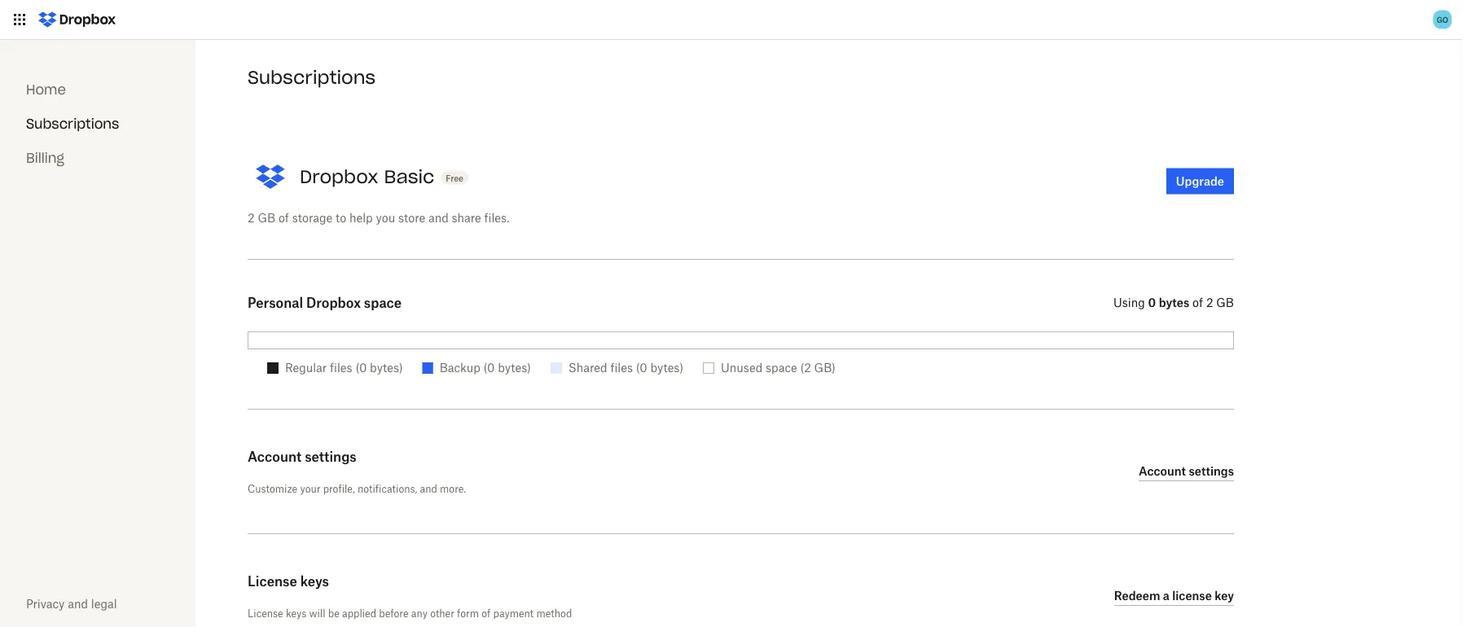 Task type: describe. For each thing, give the bounding box(es) containing it.
unused
[[721, 361, 763, 375]]

share
[[452, 211, 481, 224]]

key
[[1215, 589, 1234, 603]]

1 horizontal spatial subscriptions
[[248, 66, 376, 89]]

2 bytes) from the left
[[498, 361, 531, 375]]

privacy and legal
[[26, 597, 117, 611]]

store
[[398, 211, 425, 224]]

go button
[[1430, 7, 1456, 33]]

redeem
[[1114, 589, 1160, 603]]

0
[[1148, 295, 1156, 309]]

1 vertical spatial and
[[420, 483, 437, 495]]

0 horizontal spatial of
[[279, 211, 289, 224]]

free
[[446, 173, 463, 183]]

dropbox logo image
[[33, 7, 121, 33]]

2 vertical spatial of
[[482, 607, 491, 619]]

home link
[[26, 81, 66, 98]]

personal
[[248, 295, 303, 311]]

unused space (2 gb)
[[721, 361, 836, 375]]

0 horizontal spatial account
[[248, 449, 302, 465]]

other
[[430, 607, 454, 619]]

1 horizontal spatial gb
[[1216, 295, 1234, 309]]

customize your profile, notifications, and more.
[[248, 483, 466, 495]]

files.
[[484, 211, 510, 224]]

bytes) for regular files (0 bytes)
[[370, 361, 403, 375]]

before
[[379, 607, 409, 619]]

(2
[[800, 361, 811, 375]]

payment
[[493, 607, 534, 619]]

notifications,
[[358, 483, 417, 495]]

any
[[411, 607, 428, 619]]

license keys
[[248, 573, 329, 589]]

files for shared
[[610, 361, 633, 375]]

subscriptions link
[[26, 115, 119, 132]]

shared files (0 bytes)
[[568, 361, 683, 375]]

2 (0 from the left
[[483, 361, 495, 375]]

0 vertical spatial and
[[428, 211, 449, 224]]

bytes) for shared files (0 bytes)
[[650, 361, 683, 375]]

0 horizontal spatial settings
[[305, 449, 356, 465]]

(0 for regular
[[355, 361, 367, 375]]

will
[[309, 607, 325, 619]]

account settings button
[[1139, 462, 1234, 481]]

storage
[[292, 211, 333, 224]]

method
[[536, 607, 572, 619]]

gb)
[[814, 361, 836, 375]]

more.
[[440, 483, 466, 495]]

1 horizontal spatial space
[[766, 361, 797, 375]]

backup
[[440, 361, 480, 375]]

license for license keys will be applied before any other form of payment method
[[248, 607, 283, 619]]



Task type: vqa. For each thing, say whether or not it's contained in the screenshot.
the topmost browsers
no



Task type: locate. For each thing, give the bounding box(es) containing it.
2 vertical spatial and
[[68, 597, 88, 611]]

0 vertical spatial dropbox
[[300, 165, 378, 188]]

applied
[[342, 607, 376, 619]]

license keys will be applied before any other form of payment method
[[248, 607, 572, 619]]

1 horizontal spatial files
[[610, 361, 633, 375]]

legal
[[91, 597, 117, 611]]

gb
[[258, 211, 275, 224], [1216, 295, 1234, 309]]

privacy and legal link
[[26, 597, 117, 611]]

bytes)
[[370, 361, 403, 375], [498, 361, 531, 375], [650, 361, 683, 375]]

redeem a license key
[[1114, 589, 1234, 603]]

1 horizontal spatial (0
[[483, 361, 495, 375]]

1 vertical spatial license
[[248, 607, 283, 619]]

account inside button
[[1139, 464, 1186, 478]]

2 horizontal spatial (0
[[636, 361, 647, 375]]

1 horizontal spatial 2
[[1206, 295, 1213, 309]]

1 license from the top
[[248, 573, 297, 589]]

license for license keys
[[248, 573, 297, 589]]

license
[[248, 573, 297, 589], [248, 607, 283, 619]]

0 vertical spatial 2
[[248, 211, 255, 224]]

account settings
[[248, 449, 356, 465], [1139, 464, 1234, 478]]

1 vertical spatial keys
[[286, 607, 306, 619]]

regular files (0 bytes)
[[285, 361, 403, 375]]

bytes
[[1159, 295, 1190, 309]]

1 vertical spatial space
[[766, 361, 797, 375]]

subscriptions
[[248, 66, 376, 89], [26, 115, 119, 132]]

2 gb of storage to help you store and share files.
[[248, 211, 510, 224]]

1 vertical spatial of
[[1193, 295, 1203, 309]]

keys
[[300, 573, 329, 589], [286, 607, 306, 619]]

bytes) left backup
[[370, 361, 403, 375]]

of right form
[[482, 607, 491, 619]]

1 files from the left
[[330, 361, 352, 375]]

0 vertical spatial license
[[248, 573, 297, 589]]

(0 right regular
[[355, 361, 367, 375]]

settings
[[305, 449, 356, 465], [1189, 464, 1234, 478]]

1 horizontal spatial settings
[[1189, 464, 1234, 478]]

1 vertical spatial gb
[[1216, 295, 1234, 309]]

0 horizontal spatial bytes)
[[370, 361, 403, 375]]

1 bytes) from the left
[[370, 361, 403, 375]]

keys up will
[[300, 573, 329, 589]]

1 horizontal spatial bytes)
[[498, 361, 531, 375]]

1 vertical spatial 2
[[1206, 295, 1213, 309]]

1 (0 from the left
[[355, 361, 367, 375]]

keys left will
[[286, 607, 306, 619]]

a
[[1163, 589, 1170, 603]]

0 horizontal spatial subscriptions
[[26, 115, 119, 132]]

3 bytes) from the left
[[650, 361, 683, 375]]

billing
[[26, 149, 64, 166]]

dropbox up to
[[300, 165, 378, 188]]

(0
[[355, 361, 367, 375], [483, 361, 495, 375], [636, 361, 647, 375]]

upgrade button
[[1166, 168, 1234, 194]]

0 vertical spatial space
[[364, 295, 402, 311]]

2 horizontal spatial of
[[1193, 295, 1203, 309]]

3 (0 from the left
[[636, 361, 647, 375]]

your
[[300, 483, 320, 495]]

gb left storage
[[258, 211, 275, 224]]

files
[[330, 361, 352, 375], [610, 361, 633, 375]]

and right the store
[[428, 211, 449, 224]]

1 horizontal spatial of
[[482, 607, 491, 619]]

1 horizontal spatial account settings
[[1139, 464, 1234, 478]]

space up regular files (0 bytes)
[[364, 295, 402, 311]]

profile,
[[323, 483, 355, 495]]

keys for license keys
[[300, 573, 329, 589]]

help
[[349, 211, 373, 224]]

home
[[26, 81, 66, 98]]

using 0 bytes of 2 gb
[[1114, 295, 1234, 309]]

0 horizontal spatial 2
[[248, 211, 255, 224]]

dropbox
[[300, 165, 378, 188], [306, 295, 361, 311]]

2 files from the left
[[610, 361, 633, 375]]

of left storage
[[279, 211, 289, 224]]

files for regular
[[330, 361, 352, 375]]

personal dropbox space
[[248, 295, 402, 311]]

upgrade
[[1176, 174, 1224, 188]]

backup (0 bytes)
[[440, 361, 531, 375]]

space
[[364, 295, 402, 311], [766, 361, 797, 375]]

form
[[457, 607, 479, 619]]

privacy
[[26, 597, 65, 611]]

billing link
[[26, 149, 64, 166]]

0 horizontal spatial files
[[330, 361, 352, 375]]

(0 right shared
[[636, 361, 647, 375]]

2 horizontal spatial bytes)
[[650, 361, 683, 375]]

regular
[[285, 361, 327, 375]]

basic
[[384, 165, 434, 188]]

1 horizontal spatial account
[[1139, 464, 1186, 478]]

(0 for shared
[[636, 361, 647, 375]]

2 license from the top
[[248, 607, 283, 619]]

files right regular
[[330, 361, 352, 375]]

be
[[328, 607, 340, 619]]

of right "bytes"
[[1193, 295, 1203, 309]]

1 vertical spatial subscriptions
[[26, 115, 119, 132]]

redeem a license key button
[[1114, 586, 1234, 606]]

of
[[279, 211, 289, 224], [1193, 295, 1203, 309], [482, 607, 491, 619]]

and
[[428, 211, 449, 224], [420, 483, 437, 495], [68, 597, 88, 611]]

customize
[[248, 483, 297, 495]]

0 vertical spatial keys
[[300, 573, 329, 589]]

2
[[248, 211, 255, 224], [1206, 295, 1213, 309]]

go
[[1437, 14, 1448, 24]]

you
[[376, 211, 395, 224]]

0 horizontal spatial (0
[[355, 361, 367, 375]]

(0 right backup
[[483, 361, 495, 375]]

license
[[1172, 589, 1212, 603]]

0 horizontal spatial space
[[364, 295, 402, 311]]

and left more.
[[420, 483, 437, 495]]

bytes) left unused
[[650, 361, 683, 375]]

0 horizontal spatial account settings
[[248, 449, 356, 465]]

dropbox right personal
[[306, 295, 361, 311]]

0 vertical spatial of
[[279, 211, 289, 224]]

to
[[336, 211, 346, 224]]

gb right "bytes"
[[1216, 295, 1234, 309]]

account
[[248, 449, 302, 465], [1139, 464, 1186, 478]]

shared
[[568, 361, 607, 375]]

2 right "bytes"
[[1206, 295, 1213, 309]]

0 horizontal spatial gb
[[258, 211, 275, 224]]

1 vertical spatial dropbox
[[306, 295, 361, 311]]

and left the legal
[[68, 597, 88, 611]]

dropbox basic
[[300, 165, 434, 188]]

keys for license keys will be applied before any other form of payment method
[[286, 607, 306, 619]]

bytes) right backup
[[498, 361, 531, 375]]

2 left storage
[[248, 211, 255, 224]]

settings inside button
[[1189, 464, 1234, 478]]

files right shared
[[610, 361, 633, 375]]

0 vertical spatial gb
[[258, 211, 275, 224]]

using
[[1114, 295, 1145, 309]]

0 vertical spatial subscriptions
[[248, 66, 376, 89]]

space left '(2'
[[766, 361, 797, 375]]



